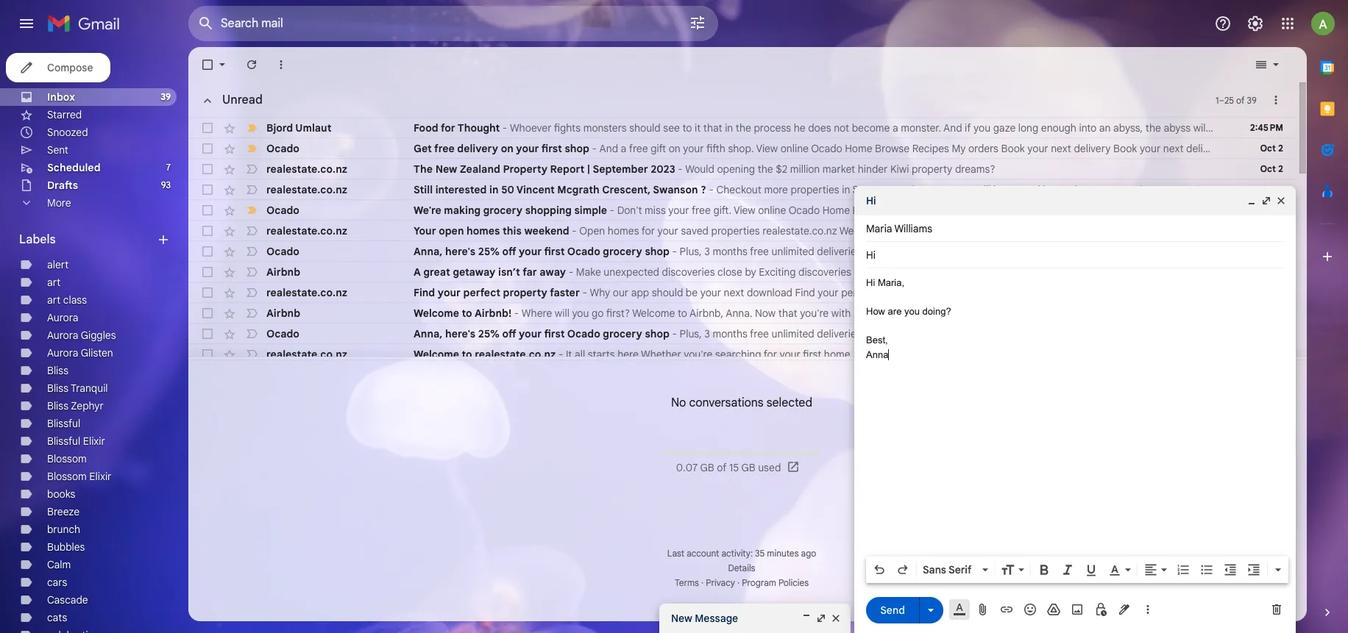 Task type: locate. For each thing, give the bounding box(es) containing it.
1 25% from the top
[[478, 245, 500, 258]]

0 horizontal spatial still
[[414, 183, 433, 196]]

a up september
[[621, 142, 627, 155]]

you've
[[1225, 142, 1255, 155]]

inbox link
[[47, 91, 75, 104]]

2 into from the left
[[1261, 121, 1279, 135]]

3 bliss from the top
[[47, 400, 68, 413]]

here's for sixth row from the bottom of the 'unread' tab panel
[[445, 245, 476, 258]]

the left $2
[[758, 163, 773, 176]]

| up skip,
[[1177, 245, 1179, 258]]

blissful down bliss zephyr
[[47, 417, 80, 431]]

perfect up us,
[[841, 286, 876, 300]]

0 vertical spatial should
[[629, 121, 661, 135]]

million
[[790, 163, 820, 176], [993, 307, 1023, 320]]

0 horizontal spatial of
[[717, 461, 727, 475]]

0 vertical spatial sep
[[1255, 205, 1271, 216]]

cell for 10th row from the top of the 'unread' tab panel
[[1242, 306, 1295, 321]]

snoozed
[[47, 126, 88, 139]]

you right if
[[974, 121, 991, 135]]

deliveries! down the 'we've'
[[817, 245, 864, 258]]

bliss up blissful link
[[47, 400, 68, 413]]

0 vertical spatial hi
[[866, 194, 876, 208]]

1 2 from the top
[[1278, 143, 1283, 154]]

open right list on the top of the page
[[981, 224, 1005, 238]]

unread button
[[193, 86, 269, 115]]

4 cell from the top
[[1242, 306, 1295, 321]]

0 vertical spatial deliveries!
[[817, 245, 864, 258]]

blissful elixir
[[47, 435, 105, 448]]

1 · from the left
[[701, 578, 704, 589]]

2 still from the left
[[974, 183, 991, 196]]

1 vertical spatial offers
[[1145, 327, 1174, 341]]

· right terms link
[[701, 578, 704, 589]]

are
[[854, 266, 869, 279], [888, 306, 902, 317]]

1 horizontal spatial –
[[1219, 95, 1225, 106]]

2 blossom from the top
[[47, 470, 87, 484]]

0 vertical spatial bliss
[[47, 364, 68, 378]]

0 vertical spatial plus,
[[680, 245, 702, 258]]

property
[[912, 163, 953, 176], [503, 286, 547, 300], [879, 286, 919, 300], [1308, 348, 1348, 361]]

will
[[1193, 121, 1208, 135], [555, 307, 570, 320]]

|
[[587, 163, 590, 176], [1177, 245, 1179, 258], [1177, 327, 1179, 341]]

support image
[[1214, 15, 1232, 32]]

39
[[161, 91, 171, 102], [1247, 95, 1257, 106]]

2 sep from the top
[[1254, 266, 1271, 277]]

don't
[[617, 204, 642, 217]]

deliveries! for sixth row from the bottom of the 'unread' tab panel
[[817, 245, 864, 258]]

3 down airbnb, at right
[[704, 327, 710, 341]]

2 blissful from the top
[[47, 435, 80, 448]]

find
[[414, 286, 435, 300], [795, 286, 815, 300], [1225, 348, 1245, 361]]

1 vertical spatial sep
[[1254, 266, 1271, 277]]

2 on from the left
[[669, 142, 681, 155]]

williams
[[895, 222, 932, 236]]

your up property
[[516, 142, 539, 155]]

open down making
[[439, 224, 464, 238]]

39 left inbox section options icon at the top of page
[[1247, 95, 1257, 106]]

2 vertical spatial oct
[[1262, 184, 1277, 195]]

plus, for 2nd row from the bottom of the 'unread' tab panel
[[680, 327, 702, 341]]

oct down 2:45 pm
[[1260, 143, 1276, 154]]

1 gaze from the left
[[993, 121, 1016, 135]]

1 horizontal spatial 25
[[1273, 266, 1283, 277]]

sep up search
[[1254, 266, 1271, 277]]

inbox section options image
[[1269, 93, 1283, 107]]

1 vertical spatial off
[[502, 327, 516, 341]]

blossom link
[[47, 453, 87, 466]]

0 horizontal spatial this
[[503, 224, 522, 238]]

you're
[[1254, 183, 1283, 196], [800, 307, 829, 320], [684, 348, 713, 361]]

labels
[[19, 233, 56, 247]]

into
[[1079, 121, 1097, 135], [1261, 121, 1279, 135]]

realestate.co.nz
[[266, 163, 347, 176], [266, 183, 347, 196], [897, 183, 972, 196], [266, 224, 347, 238], [763, 224, 837, 238], [266, 286, 347, 300], [992, 286, 1067, 300], [266, 348, 347, 361], [475, 348, 556, 361]]

2 airbnb from the top
[[266, 307, 300, 320]]

more formatting options image
[[1271, 563, 1286, 578]]

if
[[965, 121, 971, 135]]

here
[[618, 348, 639, 361], [1163, 348, 1184, 361]]

and
[[944, 121, 962, 135], [599, 142, 618, 155]]

0 horizontal spatial swanson
[[653, 183, 698, 196]]

free up the new
[[434, 142, 455, 155]]

you left the doing?
[[904, 306, 920, 317]]

0 vertical spatial blissful
[[47, 417, 80, 431]]

1 vertical spatial browse
[[853, 204, 887, 217]]

your right help.
[[1247, 348, 1268, 361]]

39 inside labels navigation
[[161, 91, 171, 102]]

7 right over
[[985, 307, 990, 320]]

6 ﻿ from the left
[[1043, 163, 1043, 176]]

business
[[1038, 348, 1079, 361]]

online up the new zealand property report | september 2023 - would opening the $2 million market hinder kiwi property dreams? ͏ ‌ ﻿ ͏ ‌ ﻿ ͏ ‌ ﻿ ͏ ‌ ﻿ ͏ ‌ ﻿ ͏ ‌ ﻿ ͏ ‌ ﻿ ͏ ‌ ﻿ ͏ ‌ ﻿ ͏ ‌ ﻿ ͏ ‌ ﻿ ͏ ‌ ﻿ ͏ ‌ ﻿ ͏ ‌ ﻿ ͏ ‌ ﻿ ͏ ‌ ﻿ ͏ ‌ ﻿ ͏ ‌ ﻿ ͏ ‌ ﻿ ͏ ‌ ﻿ ͏ ‌ ﻿ ͏ ‌ ﻿ ͏ ‌
[[781, 142, 809, 155]]

2 gb from the left
[[741, 461, 756, 475]]

1 vertical spatial here's
[[445, 327, 476, 341]]

2 for the new zealand property report | september 2023 - would opening the $2 million market hinder kiwi property dreams? ͏ ‌ ﻿ ͏ ‌ ﻿ ͏ ‌ ﻿ ͏ ‌ ﻿ ͏ ‌ ﻿ ͏ ‌ ﻿ ͏ ‌ ﻿ ͏ ‌ ﻿ ͏ ‌ ﻿ ͏ ‌ ﻿ ͏ ‌ ﻿ ͏ ‌ ﻿ ͏ ‌ ﻿ ͏ ‌ ﻿ ͏ ‌ ﻿ ͏ ‌ ﻿ ͏ ‌ ﻿ ͏ ‌ ﻿ ͏ ‌ ﻿ ͏ ‌ ﻿ ͏ ‌ ﻿ ͏ ‌ ﻿ ͏ ‌
[[1278, 163, 1283, 174]]

airbnb
[[266, 266, 300, 279], [266, 307, 300, 320]]

blossom for blossom "link"
[[47, 453, 87, 466]]

for up 'only'
[[1106, 224, 1119, 238]]

0 horizontal spatial gaze
[[993, 121, 1016, 135]]

how
[[866, 306, 885, 317]]

1 oct 2 from the top
[[1260, 143, 1283, 154]]

anna, down great
[[414, 327, 443, 341]]

oct 2 down 2:45 pm
[[1260, 143, 1283, 154]]

35
[[755, 548, 765, 559]]

your right miss
[[668, 204, 689, 217]]

0 vertical spatial 25
[[1225, 95, 1234, 106]]

swanson down '2023'
[[653, 183, 698, 196]]

2 horizontal spatial homes
[[1008, 224, 1039, 238]]

hi left maria,
[[866, 277, 875, 288]]

39 left unread button
[[161, 91, 171, 102]]

0 vertical spatial 3
[[704, 245, 710, 258]]

getaway
[[453, 266, 496, 279]]

0 horizontal spatial you're
[[684, 348, 713, 361]]

25 left inbox section options icon at the top of page
[[1225, 95, 1234, 106]]

or
[[1017, 348, 1027, 361]]

blossom down blossom "link"
[[47, 470, 87, 484]]

cell for 7th row from the bottom of the 'unread' tab panel
[[1242, 224, 1295, 238]]

1 plus, from the top
[[680, 245, 702, 258]]

1 vertical spatial my
[[929, 204, 943, 217]]

0 vertical spatial art
[[47, 276, 61, 289]]

2 deliveries! from the top
[[817, 327, 864, 341]]

enough
[[1041, 121, 1077, 135]]

1 row from the top
[[188, 118, 1301, 138]]

‌
[[1001, 163, 1001, 176], [1009, 163, 1009, 176], [1017, 163, 1017, 176], [1025, 163, 1025, 176], [1032, 163, 1032, 176], [1040, 163, 1040, 176], [1048, 163, 1048, 176], [1056, 163, 1056, 176], [1064, 163, 1064, 176], [1072, 163, 1072, 176], [1080, 163, 1080, 176], [1088, 163, 1088, 176], [1096, 163, 1096, 176], [1104, 163, 1104, 176], [1112, 163, 1112, 176], [1119, 163, 1119, 176], [1127, 163, 1127, 176], [1135, 163, 1135, 176], [1143, 163, 1143, 176], [1151, 163, 1151, 176], [1159, 163, 1159, 176], [1167, 163, 1167, 176], [1175, 163, 1175, 176], [867, 245, 867, 258], [870, 245, 870, 258], [872, 245, 872, 258], [875, 245, 875, 258], [877, 245, 877, 258], [880, 245, 880, 258], [883, 245, 883, 258], [885, 245, 885, 258], [888, 245, 888, 258], [891, 245, 891, 258], [893, 245, 893, 258], [896, 245, 896, 258], [899, 245, 899, 258], [901, 245, 901, 258], [904, 245, 904, 258], [906, 245, 906, 258], [909, 245, 909, 258], [912, 245, 912, 258], [914, 245, 914, 258], [917, 245, 917, 258], [920, 245, 920, 258], [922, 245, 922, 258], [925, 245, 925, 258], [928, 245, 928, 258], [930, 245, 930, 258], [933, 245, 933, 258], [935, 245, 935, 258], [938, 245, 938, 258], [941, 245, 941, 258], [943, 245, 943, 258], [946, 245, 946, 258], [949, 245, 949, 258], [951, 245, 951, 258], [954, 245, 954, 258], [957, 245, 957, 258], [959, 245, 959, 258], [962, 245, 962, 258], [964, 245, 964, 258], [967, 245, 967, 258], [970, 245, 970, 258], [972, 245, 972, 258], [975, 245, 975, 258], [978, 245, 978, 258], [980, 245, 980, 258], [983, 245, 983, 258], [986, 245, 986, 258], [988, 245, 988, 258], [991, 245, 991, 258], [993, 245, 994, 258], [996, 245, 996, 258], [999, 245, 999, 258], [1001, 245, 1001, 258], [1004, 245, 1004, 258], [1007, 245, 1007, 258], [1009, 245, 1009, 258], [1012, 245, 1012, 258], [1015, 245, 1015, 258], [1017, 245, 1017, 258], [1020, 245, 1020, 258], [1023, 245, 1023, 258], [1025, 245, 1025, 258], [1028, 245, 1028, 258], [1030, 245, 1030, 258], [1033, 245, 1033, 258], [867, 327, 867, 341], [870, 327, 870, 341], [872, 327, 872, 341], [875, 327, 875, 341], [877, 327, 877, 341], [880, 327, 880, 341], [883, 327, 883, 341], [885, 327, 885, 341], [888, 327, 888, 341], [891, 327, 891, 341], [893, 327, 893, 341], [896, 327, 896, 341], [899, 327, 899, 341], [901, 327, 901, 341], [904, 327, 904, 341], [906, 327, 906, 341], [909, 327, 909, 341], [912, 327, 912, 341], [914, 327, 914, 341], [917, 327, 917, 341], [920, 327, 920, 341], [922, 327, 922, 341], [925, 327, 925, 341], [928, 327, 928, 341], [930, 327, 930, 341], [933, 327, 933, 341], [935, 327, 935, 341], [938, 327, 938, 341], [941, 327, 941, 341], [943, 327, 943, 341], [946, 327, 946, 341], [949, 327, 949, 341], [951, 327, 951, 341], [954, 327, 954, 341], [957, 327, 957, 341], [959, 327, 959, 341], [962, 327, 962, 341], [964, 327, 964, 341], [967, 327, 967, 341], [970, 327, 970, 341], [972, 327, 972, 341], [975, 327, 975, 341], [978, 327, 978, 341], [980, 327, 980, 341], [983, 327, 983, 341], [986, 327, 986, 341], [988, 327, 988, 341], [991, 327, 991, 341], [993, 327, 994, 341], [996, 327, 996, 341], [999, 327, 999, 341], [1001, 327, 1001, 341], [1004, 327, 1004, 341], [1007, 327, 1007, 341], [1009, 327, 1009, 341], [1012, 327, 1012, 341], [1015, 327, 1015, 341], [1017, 327, 1017, 341], [1020, 327, 1020, 341], [1023, 327, 1023, 341], [1025, 327, 1025, 341], [1028, 327, 1028, 341], [1030, 327, 1030, 341], [1033, 327, 1033, 341]]

0 vertical spatial browse
[[875, 142, 910, 155]]

your up welcome to airbnb! - where will you go first? welcome to airbnb, anna. now that you're with us, you have access to over 7 million places to stay—from individual rooms to entire homes—available in 10
[[818, 286, 839, 300]]

2 this from the left
[[1042, 224, 1059, 238]]

properties up skip,
[[1140, 224, 1189, 238]]

perfect down the getaway
[[463, 286, 500, 300]]

1 here's from the top
[[445, 245, 476, 258]]

blossom down "blissful elixir"
[[47, 453, 87, 466]]

be
[[686, 286, 698, 300]]

2 horizontal spatial vincent
[[1272, 224, 1307, 238]]

1 crescent, from the left
[[602, 183, 651, 196]]

0 vertical spatial blossom
[[47, 453, 87, 466]]

1 – 25 of 39
[[1216, 95, 1257, 106]]

2 homes from the left
[[608, 224, 639, 238]]

toggle split pane mode image
[[1254, 57, 1269, 72]]

away
[[540, 266, 566, 279]]

None search field
[[188, 6, 718, 41]]

next up hop,
[[1141, 204, 1161, 217]]

15 ͏ from the left
[[1106, 163, 1109, 176]]

2 vertical spatial aurora
[[47, 347, 78, 360]]

find down 'exciting'
[[795, 286, 815, 300]]

21 ͏ from the left
[[1154, 163, 1156, 176]]

0 vertical spatial |
[[587, 163, 590, 176]]

0 vertical spatial airbnb
[[266, 266, 300, 279]]

0.07
[[676, 461, 698, 475]]

your up kinda
[[1005, 204, 1026, 217]]

1 vertical spatial anna, here's 25% off your first ocado grocery shop - plus, 3 months free unlimited deliveries! ‌ ‌ ‌ ‌ ‌ ‌ ‌ ‌ ‌ ‌ ‌ ‌ ‌ ‌ ‌ ‌ ‌ ‌ ‌ ‌ ‌ ‌ ‌ ‌ ‌ ‌ ‌ ‌ ‌ ‌ ‌ ‌ ‌ ‌ ‌ ‌ ‌ ‌ ‌ ‌ ‌ ‌ ‌ ‌ ‌ ‌ ‌ ‌ ‌ ‌ ‌ ‌ ‌ ‌ ‌ ‌ ‌ ‌ ‌ ‌ ‌ ‌ ‌ ‌ view in browser ocado offers |
[[414, 327, 1179, 341]]

1 faster from the left
[[550, 286, 580, 300]]

deliveries! for 2nd row from the bottom of the 'unread' tab panel
[[817, 327, 864, 341]]

1 vertical spatial unlimited
[[772, 327, 814, 341]]

13 ͏ from the left
[[1090, 163, 1093, 176]]

1 horizontal spatial my
[[952, 142, 966, 155]]

2 down registered.
[[1278, 163, 1283, 174]]

more image
[[274, 57, 288, 72]]

1 horizontal spatial the
[[1001, 266, 1019, 279]]

undo ‪(⌘z)‬ image
[[872, 563, 887, 578]]

plus, down saved
[[680, 245, 702, 258]]

bliss for bliss link
[[47, 364, 68, 378]]

your up far
[[519, 245, 542, 258]]

we're
[[414, 204, 441, 217]]

1 vertical spatial deliveries!
[[817, 327, 864, 341]]

2 discoveries from the left
[[798, 266, 851, 279]]

over
[[962, 307, 982, 320]]

2 aurora from the top
[[47, 329, 78, 342]]

10 row from the top
[[188, 303, 1348, 324]]

0 vertical spatial will
[[1193, 121, 1208, 135]]

with up over
[[952, 286, 971, 300]]

a
[[893, 121, 898, 135], [621, 142, 627, 155], [944, 224, 950, 238], [1128, 266, 1134, 279], [934, 348, 940, 361], [1029, 348, 1035, 361]]

great
[[423, 266, 450, 279]]

| for sixth row from the bottom of the 'unread' tab panel
[[1177, 245, 1179, 258]]

bliss up bliss tranquil link
[[47, 364, 68, 378]]

9 row from the top
[[188, 283, 1348, 303]]

1 vertical spatial million
[[993, 307, 1023, 320]]

0 horizontal spatial faster
[[550, 286, 580, 300]]

oct 2
[[1260, 143, 1283, 154], [1260, 163, 1283, 174]]

oct up 'oct 1'
[[1260, 163, 1276, 174]]

advanced search options image
[[683, 8, 712, 38]]

3 row from the top
[[188, 159, 1295, 180]]

0 horizontal spatial into
[[1079, 121, 1097, 135]]

brunch
[[47, 523, 80, 537]]

8 ͏ from the left
[[1051, 163, 1054, 176]]

out
[[1112, 286, 1127, 300]]

art down alert
[[47, 276, 61, 289]]

free left 'gift' in the top of the page
[[629, 142, 648, 155]]

anna, down your
[[414, 245, 443, 258]]

delivery up subject field at the top right of the page
[[1052, 204, 1088, 217]]

0 vertical spatial shop
[[565, 142, 589, 155]]

18 ﻿ from the left
[[1138, 163, 1138, 176]]

1 art from the top
[[47, 276, 61, 289]]

0 vertical spatial oct
[[1260, 143, 1276, 154]]

11 ﻿ from the left
[[1083, 163, 1083, 176]]

you're right whether at the bottom
[[684, 348, 713, 361]]

1 horizontal spatial this
[[1042, 224, 1059, 238]]

oct
[[1260, 143, 1276, 154], [1260, 163, 1276, 174], [1262, 184, 1277, 195]]

a right 'only'
[[1128, 266, 1134, 279]]

property
[[503, 163, 548, 176]]

10
[[1340, 307, 1348, 320]]

redo ‪(⌘y)‬ image
[[896, 563, 910, 578]]

attach files image
[[976, 603, 991, 617]]

checkout
[[716, 183, 762, 196]]

1 horizontal spatial home,
[[902, 348, 931, 361]]

0 vertical spatial are
[[854, 266, 869, 279]]

last
[[667, 548, 685, 559]]

browser for sixth row from the bottom of the 'unread' tab panel
[[1071, 245, 1109, 258]]

0 vertical spatial anna,
[[414, 245, 443, 258]]

shop down fights
[[565, 142, 589, 155]]

1 vertical spatial airbnb
[[266, 307, 300, 320]]

1 blissful from the top
[[47, 417, 80, 431]]

7 inside row
[[985, 307, 990, 320]]

we're
[[1135, 348, 1160, 361]]

bold ‪(⌘b)‬ image
[[1037, 563, 1052, 578]]

1 blossom from the top
[[47, 453, 87, 466]]

report
[[550, 163, 585, 176]]

0 vertical spatial and
[[944, 121, 962, 135]]

aurora for aurora glisten
[[47, 347, 78, 360]]

2 close from the left
[[1049, 266, 1074, 279]]

1 vertical spatial browser
[[1071, 327, 1109, 341]]

0 horizontal spatial here
[[618, 348, 639, 361]]

months up searching
[[713, 327, 748, 341]]

gb right 15
[[741, 461, 756, 475]]

saved
[[681, 224, 709, 238]]

5 ͏ from the left
[[1027, 163, 1030, 176]]

million left places
[[993, 307, 1023, 320]]

0 horizontal spatial ·
[[701, 578, 704, 589]]

1 horizontal spatial gaze
[[1211, 121, 1233, 135]]

your down miss
[[658, 224, 678, 238]]

making
[[444, 204, 481, 217]]

None checkbox
[[200, 141, 215, 156], [200, 183, 215, 197], [200, 244, 215, 259], [200, 265, 215, 280], [200, 306, 215, 321], [200, 327, 215, 341], [200, 141, 215, 156], [200, 183, 215, 197], [200, 244, 215, 259], [200, 265, 215, 280], [200, 306, 215, 321], [200, 327, 215, 341]]

0 horizontal spatial –
[[1126, 348, 1133, 361]]

2 horizontal spatial properties
[[1140, 224, 1189, 238]]

vincent down 29
[[1272, 224, 1307, 238]]

browser down stay—from
[[1071, 327, 1109, 341]]

1 horizontal spatial mcgrath
[[1107, 183, 1146, 196]]

view down places
[[1035, 327, 1057, 341]]

you inside message body text field
[[904, 306, 920, 317]]

first for sixth row from the bottom of the 'unread' tab panel
[[544, 245, 565, 258]]

unlimited down now
[[772, 327, 814, 341]]

0 vertical spatial anna, here's 25% off your first ocado grocery shop - plus, 3 months free unlimited deliveries! ‌ ‌ ‌ ‌ ‌ ‌ ‌ ‌ ‌ ‌ ‌ ‌ ‌ ‌ ‌ ‌ ‌ ‌ ‌ ‌ ‌ ‌ ‌ ‌ ‌ ‌ ‌ ‌ ‌ ‌ ‌ ‌ ‌ ‌ ‌ ‌ ‌ ‌ ‌ ‌ ‌ ‌ ‌ ‌ ‌ ‌ ‌ ‌ ‌ ‌ ‌ ‌ ‌ ‌ ‌ ‌ ‌ ‌ ‌ ‌ ‌ ‌ ‌ ‌ view in browser ocado offers |
[[414, 245, 1179, 258]]

hi inside message body text field
[[866, 277, 875, 288]]

you're left us,
[[800, 307, 829, 320]]

0 vertical spatial 7
[[166, 162, 171, 173]]

0 vertical spatial home
[[845, 142, 872, 155]]

oct 2 up 'oct 1'
[[1260, 163, 1283, 174]]

mcgrath
[[557, 183, 600, 196], [1107, 183, 1146, 196], [1309, 224, 1348, 238]]

browse up "kiwi"
[[875, 142, 910, 155]]

crescent, left "swanson?"
[[1148, 183, 1193, 196]]

vincent down an
[[1069, 183, 1104, 196]]

2 bliss from the top
[[47, 382, 68, 395]]

2 oct 2 from the top
[[1260, 163, 1283, 174]]

2 for get free delivery on your first shop - and a free gift on your fifth shop. view online ocado home browse recipes my orders book your next delivery book your next delivery you've registered. that's sw
[[1278, 143, 1283, 154]]

program policies link
[[742, 578, 809, 589]]

0 horizontal spatial with
[[831, 307, 851, 320]]

0 horizontal spatial 25
[[1225, 95, 1234, 106]]

homes down don't
[[608, 224, 639, 238]]

1 vertical spatial of
[[969, 224, 979, 238]]

book down 'dreams?'
[[979, 204, 1003, 217]]

·
[[701, 578, 704, 589], [737, 578, 740, 589]]

1 horizontal spatial 1
[[1280, 184, 1283, 195]]

93
[[161, 180, 171, 191]]

2 plus, from the top
[[680, 327, 702, 341]]

None checkbox
[[200, 57, 215, 72], [200, 121, 215, 135], [200, 162, 215, 177], [200, 203, 215, 218], [200, 224, 215, 238], [200, 286, 215, 300], [200, 347, 215, 362], [200, 57, 215, 72], [200, 121, 215, 135], [200, 162, 215, 177], [200, 203, 215, 218], [200, 224, 215, 238], [200, 286, 215, 300], [200, 347, 215, 362]]

pop out image
[[1261, 195, 1272, 207]]

5 cell from the top
[[1242, 327, 1295, 341]]

abyss
[[1164, 121, 1191, 135]]

oct for and a free gift on your fifth shop. view online ocado home browse recipes my orders book your next delivery book your next delivery you've registered. that's sw
[[1260, 143, 1276, 154]]

million right $2
[[790, 163, 820, 176]]

still
[[414, 183, 433, 196], [974, 183, 991, 196]]

50
[[501, 183, 514, 196], [1054, 183, 1067, 196], [1257, 224, 1270, 238]]

2:45 pm
[[1250, 122, 1283, 133]]

1 horizontal spatial close
[[1049, 266, 1074, 279]]

elixir up blossom "link"
[[83, 435, 105, 448]]

0 vertical spatial –
[[1219, 95, 1225, 106]]

tab list
[[1307, 47, 1348, 581]]

hi up maria
[[866, 194, 876, 208]]

2 cell from the top
[[1242, 244, 1295, 259]]

3 down saved
[[704, 245, 710, 258]]

faster down away
[[550, 286, 580, 300]]

25% up the getaway
[[478, 245, 500, 258]]

1 vertical spatial are
[[888, 306, 902, 317]]

oct for checkout more properties in swanson realestate.co.nz still interested in 50 vincent mcgrath crescent, swanson? if you're interested in t
[[1262, 184, 1277, 195]]

welcome for welcome to realestate.co.nz
[[414, 348, 459, 361]]

you right than on the top right of the page
[[954, 266, 971, 279]]

more send options image
[[924, 603, 938, 618]]

of
[[1236, 95, 1245, 106], [969, 224, 979, 238], [717, 461, 727, 475]]

1 horizontal spatial ·
[[737, 578, 740, 589]]

online down more
[[758, 204, 786, 217]]

0 horizontal spatial close
[[718, 266, 742, 279]]

properties
[[791, 183, 839, 196], [711, 224, 760, 238], [1140, 224, 1189, 238]]

3 cell from the top
[[1242, 286, 1295, 300]]

elixir for blossom elixir
[[89, 470, 111, 484]]

gaze left "long"
[[993, 121, 1016, 135]]

3 aurora from the top
[[47, 347, 78, 360]]

off down airbnb!
[[502, 327, 516, 341]]

on up property
[[501, 142, 514, 155]]

0 horizontal spatial my
[[929, 204, 943, 217]]

main content
[[188, 47, 1348, 634]]

interested up the squeezy.
[[1286, 183, 1333, 196]]

bliss tranquil link
[[47, 382, 108, 395]]

welcome for welcome to airbnb!
[[414, 307, 459, 320]]

1 vertical spatial months
[[713, 327, 748, 341]]

orders up list on the top of the page
[[946, 204, 976, 217]]

0 horizontal spatial properties
[[711, 224, 760, 238]]

2 offers from the top
[[1145, 327, 1174, 341]]

2 ﻿ from the left
[[1011, 163, 1011, 176]]

calm
[[47, 559, 71, 572]]

1 vertical spatial anna,
[[414, 327, 443, 341]]

starred
[[47, 108, 82, 121]]

0 horizontal spatial 7
[[166, 162, 171, 173]]

are left often
[[854, 266, 869, 279]]

12 ͏ from the left
[[1083, 163, 1085, 176]]

25% for sixth row from the bottom of the 'unread' tab panel
[[478, 245, 500, 258]]

4 row from the top
[[188, 180, 1348, 200]]

sep 25
[[1254, 266, 1283, 277]]

find your perfect property faster - why our app should be your next download find your perfect property faster with the realestate.co.nz app. cut out the clutter with advanced search tailor your se
[[414, 286, 1348, 300]]

0 vertical spatial grocery
[[483, 204, 523, 217]]

main menu image
[[18, 15, 35, 32]]

23 ͏ from the left
[[1170, 163, 1172, 176]]

scheduled link
[[47, 161, 101, 174]]

insert emoji ‪(⌘⇧2)‬ image
[[1023, 603, 1038, 617]]

isn't
[[498, 266, 520, 279]]

months
[[713, 245, 748, 258], [713, 327, 748, 341]]

homes up kinda
[[1008, 224, 1039, 238]]

0 vertical spatial 25%
[[478, 245, 500, 258]]

1 horizontal spatial swanson
[[853, 183, 895, 196]]

offers up we're
[[1145, 327, 1174, 341]]

1 airbnb from the top
[[266, 266, 300, 279]]

1 vertical spatial aurora
[[47, 329, 78, 342]]

2 25% from the top
[[478, 327, 500, 341]]

oct 1
[[1262, 184, 1283, 195]]

2 art from the top
[[47, 294, 61, 307]]

0 horizontal spatial million
[[790, 163, 820, 176]]

1 vertical spatial should
[[652, 286, 683, 300]]

shopping
[[525, 204, 572, 217]]

1 horizontal spatial are
[[888, 306, 902, 317]]

online
[[781, 142, 809, 155], [758, 204, 786, 217]]

homes down making
[[467, 224, 500, 238]]

aurora glisten
[[47, 347, 113, 360]]

vincent
[[517, 183, 555, 196], [1069, 183, 1104, 196], [1272, 224, 1307, 238]]

1 offers from the top
[[1145, 245, 1174, 258]]

25% for 2nd row from the bottom of the 'unread' tab panel
[[478, 327, 500, 341]]

row
[[188, 118, 1301, 138], [188, 138, 1348, 159], [188, 159, 1295, 180], [188, 180, 1348, 200], [188, 200, 1348, 221], [188, 221, 1348, 241], [188, 241, 1295, 262], [188, 262, 1348, 283], [188, 283, 1348, 303], [188, 303, 1348, 324], [188, 324, 1295, 344], [188, 344, 1348, 365]]

where
[[522, 307, 552, 320]]

1 vertical spatial you're
[[800, 307, 829, 320]]

new
[[435, 163, 457, 176]]

se
[[1338, 286, 1348, 300]]

compose button
[[6, 53, 111, 82]]

home, left the rental
[[902, 348, 931, 361]]

individual
[[1124, 307, 1168, 320]]

browser
[[1071, 245, 1109, 258], [1071, 327, 1109, 341]]

2 vertical spatial you're
[[684, 348, 713, 361]]

0 vertical spatial unlimited
[[772, 245, 814, 258]]

cell
[[1242, 224, 1295, 238], [1242, 244, 1295, 259], [1242, 286, 1295, 300], [1242, 306, 1295, 321], [1242, 327, 1295, 341], [1242, 347, 1295, 362]]

delivery down an
[[1074, 142, 1111, 155]]

1 hi from the top
[[866, 194, 876, 208]]

your down great
[[438, 286, 461, 300]]

hi dialog
[[854, 186, 1296, 634]]

Search mail text field
[[221, 16, 648, 31]]

0 vertical spatial oct 2
[[1260, 143, 1283, 154]]

september
[[593, 163, 648, 176]]

1 horizontal spatial on
[[669, 142, 681, 155]]

oct for would opening the $2 million market hinder kiwi property dreams? ͏ ‌ ﻿ ͏ ‌ ﻿ ͏ ‌ ﻿ ͏ ‌ ﻿ ͏ ‌ ﻿ ͏ ‌ ﻿ ͏ ‌ ﻿ ͏ ‌ ﻿ ͏ ‌ ﻿ ͏ ‌ ﻿ ͏ ‌ ﻿ ͏ ‌ ﻿ ͏ ‌ ﻿ ͏ ‌ ﻿ ͏ ‌ ﻿ ͏ ‌ ﻿ ͏ ‌ ﻿ ͏ ‌ ﻿ ͏ ‌ ﻿ ͏ ‌ ﻿ ͏ ‌ ﻿ ͏ ‌ ﻿ ͏ ‌
[[1260, 163, 1276, 174]]

1 anna, from the top
[[414, 245, 443, 258]]

miss
[[645, 204, 666, 217]]

mcgrath down star
[[1309, 224, 1348, 238]]

16 ﻿ from the left
[[1122, 163, 1122, 176]]

orders up 'dreams?'
[[968, 142, 999, 155]]

are inside message body text field
[[888, 306, 902, 317]]

6 cell from the top
[[1242, 347, 1295, 362]]

find right help.
[[1225, 348, 1245, 361]]



Task type: describe. For each thing, give the bounding box(es) containing it.
4 ﻿ from the left
[[1027, 163, 1027, 176]]

send
[[880, 604, 905, 617]]

all
[[575, 348, 585, 361]]

bliss for bliss tranquil
[[47, 382, 68, 395]]

0 vertical spatial online
[[781, 142, 809, 155]]

are inside 'unread' tab panel
[[854, 266, 869, 279]]

follow link to manage storage image
[[787, 461, 802, 475]]

bulleted list ‪(⌘⇧8)‬ image
[[1200, 563, 1214, 578]]

blossom elixir
[[47, 470, 111, 484]]

39 inside 'unread' tab panel
[[1247, 95, 1257, 106]]

0 horizontal spatial perfect
[[463, 286, 500, 300]]

more button
[[0, 194, 177, 212]]

art class link
[[47, 294, 87, 307]]

advanced
[[1203, 286, 1249, 300]]

property down 10
[[1308, 348, 1348, 361]]

blissful for blissful link
[[47, 417, 80, 431]]

drive
[[1231, 266, 1255, 279]]

0 vertical spatial that
[[703, 121, 722, 135]]

art for art class
[[47, 294, 61, 307]]

12 ﻿ from the left
[[1090, 163, 1090, 176]]

2 row from the top
[[188, 138, 1348, 159]]

1 horizontal spatial 50
[[1054, 183, 1067, 196]]

more
[[47, 196, 71, 210]]

2 interested from the left
[[994, 183, 1041, 196]]

view down process
[[756, 142, 778, 155]]

download
[[747, 286, 793, 300]]

gift.
[[713, 204, 732, 217]]

3 homes from the left
[[1008, 224, 1039, 238]]

1 vertical spatial that
[[778, 307, 797, 320]]

0 horizontal spatial find
[[414, 286, 435, 300]]

3 ͏ from the left
[[1011, 163, 1014, 176]]

book down the abyss,
[[1114, 142, 1137, 155]]

view down checkout
[[734, 204, 756, 217]]

1 vertical spatial home
[[823, 204, 850, 217]]

labels navigation
[[0, 47, 188, 634]]

your open homes this weekend - open homes for your saved properties realestate.co.nz we've pulled together a list of open homes this weekend for the properties you've saved. 50 vincent mcgrath
[[414, 224, 1348, 238]]

conversations
[[689, 396, 764, 411]]

1 open from the left
[[439, 224, 464, 238]]

$2
[[776, 163, 788, 176]]

1 horizontal spatial vincent
[[1069, 183, 1104, 196]]

Subject field
[[866, 248, 1284, 263]]

airbnb for welcome to airbnb!
[[266, 307, 300, 320]]

more
[[764, 183, 788, 196]]

no
[[671, 396, 686, 411]]

anna.
[[726, 307, 753, 320]]

sep for drive
[[1254, 266, 1271, 277]]

used
[[758, 461, 781, 475]]

7 inside labels navigation
[[166, 162, 171, 173]]

1 horizontal spatial million
[[993, 307, 1023, 320]]

sans serif option
[[920, 563, 980, 578]]

17 ﻿ from the left
[[1130, 163, 1130, 176]]

a right become
[[893, 121, 898, 135]]

free down ?
[[692, 204, 711, 217]]

insert link ‪(⌘k)‬ image
[[999, 603, 1014, 617]]

next down enough
[[1051, 142, 1071, 155]]

property right "kiwi"
[[912, 163, 953, 176]]

11 row from the top
[[188, 324, 1295, 344]]

15 ﻿ from the left
[[1114, 163, 1114, 176]]

1 months from the top
[[713, 245, 748, 258]]

5 row from the top
[[188, 200, 1348, 221]]

for right food
[[441, 121, 455, 135]]

cell for 12th row
[[1242, 347, 1295, 362]]

bliss tranquil
[[47, 382, 108, 395]]

16 ͏ from the left
[[1114, 163, 1117, 176]]

hi for hi
[[866, 194, 876, 208]]

0 vertical spatial 1
[[1216, 95, 1219, 106]]

12 row from the top
[[188, 344, 1348, 365]]

serif
[[949, 564, 972, 577]]

1 vertical spatial and
[[599, 142, 618, 155]]

the left abyss
[[1146, 121, 1161, 135]]

browser for 2nd row from the bottom of the 'unread' tab panel
[[1071, 327, 1109, 341]]

a left the rental
[[934, 348, 940, 361]]

0 vertical spatial of
[[1236, 95, 1245, 106]]

oct 2 for the new zealand property report | september 2023 - would opening the $2 million market hinder kiwi property dreams? ͏ ‌ ﻿ ͏ ‌ ﻿ ͏ ‌ ﻿ ͏ ‌ ﻿ ͏ ‌ ﻿ ͏ ‌ ﻿ ͏ ‌ ﻿ ͏ ‌ ﻿ ͏ ‌ ﻿ ͏ ‌ ﻿ ͏ ‌ ﻿ ͏ ‌ ﻿ ͏ ‌ ﻿ ͏ ‌ ﻿ ͏ ‌ ﻿ ͏ ‌ ﻿ ͏ ‌ ﻿ ͏ ‌ ﻿ ͏ ‌ ﻿ ͏ ‌ ﻿ ͏ ‌ ﻿ ͏ ‌ ﻿ ͏ ‌
[[1260, 163, 1283, 174]]

how are you doing?
[[866, 306, 951, 317]]

1 vertical spatial grocery
[[603, 245, 642, 258]]

the new zealand property report | september 2023 - would opening the $2 million market hinder kiwi property dreams? ͏ ‌ ﻿ ͏ ‌ ﻿ ͏ ‌ ﻿ ͏ ‌ ﻿ ͏ ‌ ﻿ ͏ ‌ ﻿ ͏ ‌ ﻿ ͏ ‌ ﻿ ͏ ‌ ﻿ ͏ ‌ ﻿ ͏ ‌ ﻿ ͏ ‌ ﻿ ͏ ‌ ﻿ ͏ ‌ ﻿ ͏ ‌ ﻿ ͏ ‌ ﻿ ͏ ‌ ﻿ ͏ ‌ ﻿ ͏ ‌ ﻿ ͏ ‌ ﻿ ͏ ‌ ﻿ ͏ ‌ ﻿ ͏ ‌
[[414, 163, 1175, 176]]

row containing bjord umlaut
[[188, 118, 1301, 138]]

1 vertical spatial 1
[[1280, 184, 1283, 195]]

property,
[[971, 348, 1014, 361]]

1 gb from the left
[[700, 461, 714, 475]]

7 row from the top
[[188, 241, 1295, 262]]

0 vertical spatial you're
[[1254, 183, 1283, 196]]

your left se
[[1314, 286, 1335, 300]]

for down miss
[[642, 224, 655, 238]]

6 ͏ from the left
[[1035, 163, 1038, 176]]

search
[[1252, 286, 1284, 300]]

search mail image
[[193, 10, 219, 37]]

labels heading
[[19, 233, 156, 247]]

you left the "go"
[[572, 307, 589, 320]]

0.07 gb of 15 gb used
[[676, 461, 781, 475]]

6 row from the top
[[188, 221, 1348, 241]]

1 horizontal spatial and
[[944, 121, 962, 135]]

1 weekend from the left
[[524, 224, 569, 238]]

cell for ninth row from the top of the 'unread' tab panel
[[1242, 286, 1295, 300]]

indent more ‪(⌘])‬ image
[[1247, 563, 1261, 578]]

1 homes from the left
[[467, 224, 500, 238]]

your up selected
[[780, 348, 801, 361]]

5 ﻿ from the left
[[1035, 163, 1035, 176]]

0 horizontal spatial 50
[[501, 183, 514, 196]]

property down far
[[503, 286, 547, 300]]

help.
[[1199, 348, 1222, 361]]

best, anna
[[866, 335, 889, 360]]

1 interested from the left
[[435, 183, 487, 196]]

14 ﻿ from the left
[[1106, 163, 1106, 176]]

gmail image
[[47, 9, 127, 38]]

first for 2nd row from the bottom of the 'unread' tab panel
[[544, 327, 565, 341]]

22 ͏ from the left
[[1162, 163, 1164, 176]]

– inside row
[[1126, 348, 1133, 361]]

8 ﻿ from the left
[[1059, 163, 1059, 176]]

7 ͏ from the left
[[1043, 163, 1046, 176]]

long
[[1018, 121, 1039, 135]]

breeze link
[[47, 506, 80, 519]]

insert signature image
[[1117, 603, 1132, 617]]

thought
[[457, 121, 500, 135]]

2 anna, from the top
[[414, 327, 443, 341]]

by
[[745, 266, 756, 279]]

clutter
[[1148, 286, 1179, 300]]

cell for 2nd row from the bottom of the 'unread' tab panel
[[1242, 327, 1295, 341]]

airbnb for a great getaway isn't far away
[[266, 266, 300, 279]]

sans
[[923, 564, 946, 577]]

1 home, from the left
[[824, 348, 853, 361]]

closer
[[899, 266, 927, 279]]

if
[[1245, 183, 1252, 196]]

next down abyss
[[1163, 142, 1184, 155]]

you right us,
[[870, 307, 887, 320]]

delivery up you've
[[1164, 204, 1201, 217]]

opening
[[717, 163, 755, 176]]

stay—from
[[1071, 307, 1122, 320]]

access
[[914, 307, 947, 320]]

last account activity: 35 minutes ago details terms · privacy · program policies
[[667, 548, 816, 589]]

your right be
[[700, 286, 721, 300]]

calm link
[[47, 559, 71, 572]]

| for 2nd row from the bottom of the 'unread' tab panel
[[1177, 327, 1179, 341]]

drafts link
[[47, 179, 78, 192]]

1 vertical spatial shop
[[645, 245, 670, 258]]

2 unlimited from the top
[[772, 327, 814, 341]]

free down now
[[750, 327, 769, 341]]

1 vertical spatial orders
[[946, 204, 976, 217]]

2 horizontal spatial mcgrath
[[1309, 224, 1348, 238]]

close image
[[1275, 195, 1287, 207]]

20 ﻿ from the left
[[1154, 163, 1154, 176]]

best,
[[866, 335, 888, 346]]

book down "long"
[[1001, 142, 1025, 155]]

aurora glisten link
[[47, 347, 113, 360]]

of inside row
[[969, 224, 979, 238]]

your down it
[[683, 142, 704, 155]]

free up by
[[750, 245, 769, 258]]

2 vertical spatial shop
[[645, 327, 670, 341]]

2 open from the left
[[981, 224, 1005, 238]]

1 horizontal spatial will
[[1193, 121, 1208, 135]]

17 ͏ from the left
[[1122, 163, 1125, 176]]

9 ﻿ from the left
[[1067, 163, 1067, 176]]

cut
[[1092, 286, 1109, 300]]

numbered list ‪(⌘⇧7)‬ image
[[1176, 563, 1191, 578]]

toggle confidential mode image
[[1094, 603, 1108, 617]]

1 horizontal spatial find
[[795, 286, 815, 300]]

a great getaway isn't far away - make unexpected discoveries close by exciting discoveries are often closer than you think. the kinda close that's only a hop, skip, and short drive away. explore nearb
[[414, 266, 1348, 279]]

0 horizontal spatial mcgrath
[[557, 183, 600, 196]]

2 gaze from the left
[[1211, 121, 1233, 135]]

compose
[[47, 61, 93, 74]]

4 ͏ from the left
[[1019, 163, 1022, 176]]

29
[[1273, 205, 1283, 216]]

whoever
[[510, 121, 552, 135]]

1 vertical spatial online
[[758, 204, 786, 217]]

0 horizontal spatial vincent
[[517, 183, 555, 196]]

2 vertical spatial of
[[717, 461, 727, 475]]

2 weekend from the left
[[1061, 224, 1103, 238]]

2 3 from the top
[[704, 327, 710, 341]]

0 vertical spatial orders
[[968, 142, 999, 155]]

next up subject field at the top right of the page
[[1029, 204, 1049, 217]]

2 · from the left
[[737, 578, 740, 589]]

offers for sixth row from the bottom of the 'unread' tab panel
[[1145, 245, 1174, 258]]

bubbles link
[[47, 541, 85, 554]]

program
[[742, 578, 776, 589]]

umlaut
[[295, 121, 332, 135]]

exciting
[[759, 266, 796, 279]]

2 horizontal spatial with
[[1181, 286, 1201, 300]]

offers for 2nd row from the bottom of the 'unread' tab panel
[[1145, 327, 1174, 341]]

1 here from the left
[[618, 348, 639, 361]]

21 ﻿ from the left
[[1162, 163, 1162, 176]]

anna
[[866, 349, 889, 360]]

monsters
[[583, 121, 627, 135]]

1 unlimited from the top
[[772, 245, 814, 258]]

cats
[[47, 612, 67, 625]]

unread tab panel
[[188, 82, 1348, 633]]

blissful for blissful elixir
[[47, 435, 80, 448]]

than
[[930, 266, 951, 279]]

1 vertical spatial will
[[555, 307, 570, 320]]

2 horizontal spatial find
[[1225, 348, 1245, 361]]

blossom for blossom elixir
[[47, 470, 87, 484]]

sep 29
[[1255, 205, 1283, 216]]

2 here from the left
[[1163, 348, 1184, 361]]

10 ͏ from the left
[[1067, 163, 1069, 176]]

the up 'only'
[[1122, 224, 1137, 238]]

get
[[414, 142, 432, 155]]

10 ﻿ from the left
[[1075, 163, 1075, 176]]

0 vertical spatial million
[[790, 163, 820, 176]]

Message Body text field
[[866, 276, 1284, 553]]

1 3 from the top
[[704, 245, 710, 258]]

aurora link
[[47, 311, 78, 325]]

first up selected
[[803, 348, 821, 361]]

minimize image
[[1246, 195, 1258, 207]]

account
[[687, 548, 719, 559]]

art link
[[47, 276, 61, 289]]

our
[[613, 286, 629, 300]]

the up shop. on the right of page
[[736, 121, 751, 135]]

bliss link
[[47, 364, 68, 378]]

property up have at the right
[[879, 286, 919, 300]]

far
[[523, 266, 537, 279]]

0 vertical spatial my
[[952, 142, 966, 155]]

aurora for aurora link
[[47, 311, 78, 325]]

we're making grocery shopping simple - don't miss your free gift. view online ocado home browse recipes my orders book your next delivery book your next delivery easy peasy lemon squeezy. star
[[414, 204, 1348, 217]]

3 interested from the left
[[1286, 183, 1333, 196]]

insert files using drive image
[[1047, 603, 1061, 617]]

think.
[[973, 266, 999, 279]]

italic ‪(⌘i)‬ image
[[1060, 563, 1075, 578]]

22 ﻿ from the left
[[1170, 163, 1170, 176]]

2 off from the top
[[502, 327, 516, 341]]

indent less ‪(⌘[)‬ image
[[1223, 563, 1238, 578]]

whether
[[641, 348, 681, 361]]

1 this from the left
[[503, 224, 522, 238]]

back
[[1236, 121, 1259, 135]]

drafts
[[47, 179, 78, 192]]

your down best,
[[856, 348, 877, 361]]

books link
[[47, 488, 75, 501]]

0 vertical spatial the
[[414, 163, 433, 176]]

cars
[[47, 576, 67, 589]]

1 ﻿ from the left
[[1003, 163, 1003, 176]]

sep for squeezy.
[[1255, 205, 1271, 216]]

aurora for aurora giggles
[[47, 329, 78, 342]]

2 horizontal spatial perfect
[[1271, 348, 1305, 361]]

formatting options toolbar
[[866, 557, 1289, 584]]

1 horizontal spatial with
[[952, 286, 971, 300]]

your down "long"
[[1028, 142, 1048, 155]]

next down best,
[[879, 348, 900, 361]]

13 ﻿ from the left
[[1098, 163, 1098, 176]]

delivery down abyss
[[1186, 142, 1223, 155]]

elixir for blissful elixir
[[83, 435, 105, 448]]

1 off from the top
[[502, 245, 516, 258]]

1 horizontal spatial perfect
[[841, 286, 876, 300]]

1 anna, here's 25% off your first ocado grocery shop - plus, 3 months free unlimited deliveries! ‌ ‌ ‌ ‌ ‌ ‌ ‌ ‌ ‌ ‌ ‌ ‌ ‌ ‌ ‌ ‌ ‌ ‌ ‌ ‌ ‌ ‌ ‌ ‌ ‌ ‌ ‌ ‌ ‌ ‌ ‌ ‌ ‌ ‌ ‌ ‌ ‌ ‌ ‌ ‌ ‌ ‌ ‌ ‌ ‌ ‌ ‌ ‌ ‌ ‌ ‌ ‌ ‌ ‌ ‌ ‌ ‌ ‌ ‌ ‌ ‌ ‌ ‌ ‌ view in browser ocado offers | from the top
[[414, 245, 1179, 258]]

1 swanson from the left
[[653, 183, 698, 196]]

2 ͏ from the left
[[1003, 163, 1006, 176]]

1 vertical spatial the
[[1001, 266, 1019, 279]]

main content containing unread
[[188, 47, 1348, 634]]

book up subject field at the top right of the page
[[1091, 204, 1115, 217]]

19 ͏ from the left
[[1138, 163, 1141, 176]]

policies
[[779, 578, 809, 589]]

7 ﻿ from the left
[[1051, 163, 1051, 176]]

oct 2 for get free delivery on your first shop - and a free gift on your fifth shop. view online ocado home browse recipes my orders book your next delivery book your next delivery you've registered. that's sw
[[1260, 143, 1283, 154]]

2 home, from the left
[[902, 348, 931, 361]]

delivery down thought at the top
[[457, 142, 498, 155]]

discard draft ‪(⌘⇧d)‬ image
[[1270, 603, 1284, 617]]

1 horizontal spatial properties
[[791, 183, 839, 196]]

skip,
[[1160, 266, 1181, 279]]

easy
[[1203, 204, 1225, 217]]

bubbles
[[47, 541, 85, 554]]

hinder
[[858, 163, 888, 176]]

sent
[[47, 144, 68, 157]]

2 months from the top
[[713, 327, 748, 341]]

2 crescent, from the left
[[1148, 183, 1193, 196]]

only
[[1106, 266, 1125, 279]]

brunch link
[[47, 523, 80, 537]]

terms
[[675, 578, 699, 589]]

welcome to airbnb! - where will you go first? welcome to airbnb, anna. now that you're with us, you have access to over 7 million places to stay—from individual rooms to entire homes—available in 10
[[414, 307, 1348, 320]]

insert photo image
[[1070, 603, 1085, 617]]

the down think. at the top
[[974, 286, 990, 300]]

cascade
[[47, 594, 88, 607]]

view up kinda
[[1035, 245, 1057, 258]]

still interested in 50 vincent mcgrath crescent, swanson ? - checkout more properties in swanson realestate.co.nz still interested in 50 vincent mcgrath crescent, swanson? if you're interested in t
[[414, 183, 1348, 196]]

0 vertical spatial recipes
[[912, 142, 949, 155]]

refresh image
[[244, 57, 259, 72]]

your down where
[[519, 327, 542, 341]]

more options image
[[1144, 603, 1152, 617]]

hi for hi maria,
[[866, 277, 875, 288]]

maria
[[866, 222, 892, 236]]

18 ͏ from the left
[[1130, 163, 1133, 176]]

3 ﻿ from the left
[[1019, 163, 1019, 176]]

bliss for bliss zephyr
[[47, 400, 68, 413]]

a right or
[[1029, 348, 1035, 361]]

next up anna.
[[724, 286, 744, 300]]

20 ͏ from the left
[[1146, 163, 1148, 176]]

1 close from the left
[[718, 266, 742, 279]]

2 anna, here's 25% off your first ocado grocery shop - plus, 3 months free unlimited deliveries! ‌ ‌ ‌ ‌ ‌ ‌ ‌ ‌ ‌ ‌ ‌ ‌ ‌ ‌ ‌ ‌ ‌ ‌ ‌ ‌ ‌ ‌ ‌ ‌ ‌ ‌ ‌ ‌ ‌ ‌ ‌ ‌ ‌ ‌ ‌ ‌ ‌ ‌ ‌ ‌ ‌ ‌ ‌ ‌ ‌ ‌ ‌ ‌ ‌ ‌ ‌ ‌ ‌ ‌ ‌ ‌ ‌ ‌ ‌ ‌ ‌ ‌ ‌ ‌ view in browser ocado offers | from the top
[[414, 327, 1179, 341]]

plus, for sixth row from the bottom of the 'unread' tab panel
[[680, 245, 702, 258]]

details
[[728, 563, 755, 574]]

the right "out"
[[1130, 286, 1146, 300]]

19 ﻿ from the left
[[1146, 163, 1146, 176]]

terms link
[[675, 578, 699, 589]]

airbnb,
[[690, 307, 724, 320]]

2 swanson from the left
[[853, 183, 895, 196]]

1 on from the left
[[501, 142, 514, 155]]

1 still from the left
[[414, 183, 433, 196]]

2 vertical spatial grocery
[[603, 327, 642, 341]]

1 vertical spatial recipes
[[890, 204, 927, 217]]

art for art link
[[47, 276, 61, 289]]

cell for sixth row from the bottom of the 'unread' tab panel
[[1242, 244, 1295, 259]]

first for 11th row from the bottom
[[541, 142, 562, 155]]

here's for 2nd row from the bottom of the 'unread' tab panel
[[445, 327, 476, 341]]

your down the abyss,
[[1140, 142, 1161, 155]]

1 into from the left
[[1079, 121, 1097, 135]]

1 ͏ from the left
[[995, 163, 998, 176]]

your up 'only'
[[1117, 204, 1138, 217]]

1 discoveries from the left
[[662, 266, 715, 279]]

2 horizontal spatial 50
[[1257, 224, 1270, 238]]

underline ‪(⌘u)‬ image
[[1084, 564, 1099, 578]]

for right searching
[[764, 348, 777, 361]]

a left list on the top of the page
[[944, 224, 950, 238]]

kinda
[[1022, 266, 1047, 279]]

settings image
[[1247, 15, 1264, 32]]

no conversations selected
[[671, 396, 813, 411]]

14 ͏ from the left
[[1098, 163, 1101, 176]]

9 ͏ from the left
[[1059, 163, 1061, 176]]

1 vertical spatial 25
[[1273, 266, 1283, 277]]



Task type: vqa. For each thing, say whether or not it's contained in the screenshot.
morning
no



